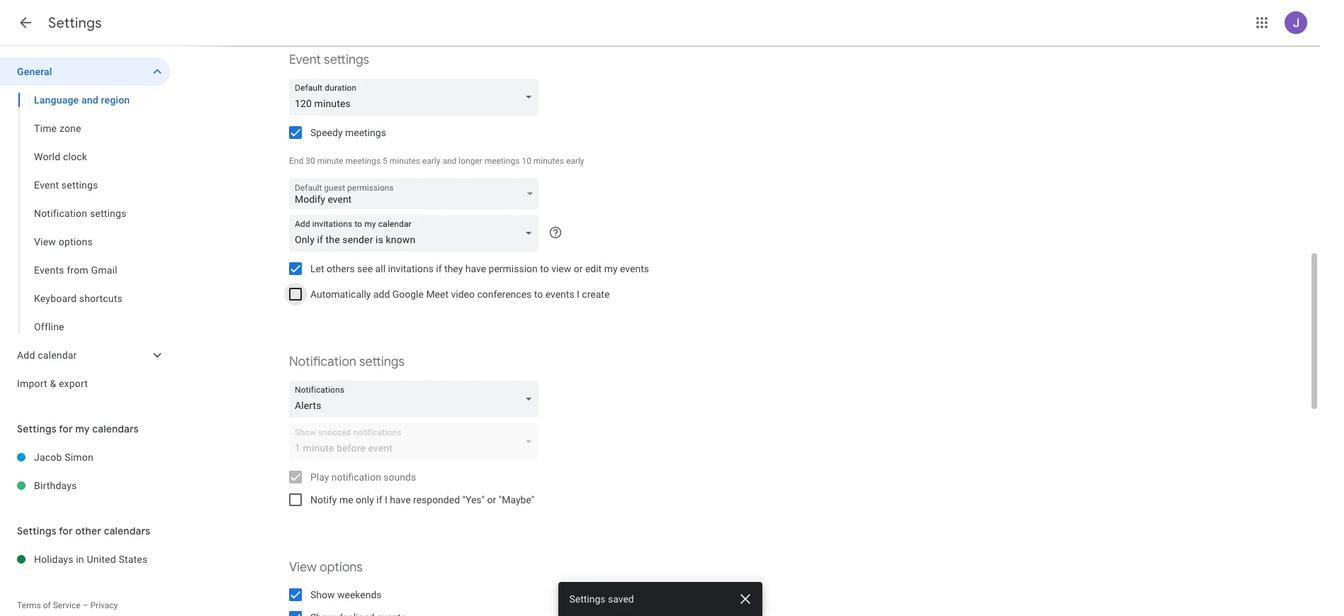 Task type: vqa. For each thing, say whether or not it's contained in the screenshot.
October 31 element
no



Task type: locate. For each thing, give the bounding box(es) containing it.
1 vertical spatial event
[[34, 179, 59, 191]]

holidays in united states link
[[34, 545, 170, 574]]

calendars for settings for my calendars
[[92, 423, 139, 435]]

early
[[423, 156, 441, 166], [566, 156, 585, 166]]

responded
[[413, 494, 460, 506]]

minutes right 10
[[534, 156, 564, 166]]

options
[[59, 236, 93, 247], [320, 559, 363, 576]]

modify
[[295, 194, 325, 205]]

longer
[[459, 156, 483, 166]]

1 horizontal spatial minutes
[[534, 156, 564, 166]]

1 horizontal spatial i
[[577, 289, 580, 300]]

1 vertical spatial notification
[[289, 354, 356, 370]]

settings
[[48, 14, 102, 32], [17, 423, 57, 435], [17, 525, 57, 537], [570, 593, 606, 605]]

default
[[295, 183, 322, 193]]

1 minutes from the left
[[390, 156, 420, 166]]

tree containing general
[[0, 57, 170, 398]]

permissions
[[348, 183, 394, 193]]

1 horizontal spatial view options
[[289, 559, 363, 576]]

notification settings inside group
[[34, 208, 127, 219]]

and
[[82, 94, 98, 106], [443, 156, 457, 166]]

0 vertical spatial event
[[289, 52, 321, 68]]

0 horizontal spatial i
[[385, 494, 388, 506]]

or right "yes"
[[487, 494, 497, 506]]

0 horizontal spatial options
[[59, 236, 93, 247]]

calendars up states
[[104, 525, 150, 537]]

or
[[574, 263, 583, 274], [487, 494, 497, 506]]

notification down automatically
[[289, 354, 356, 370]]

clock
[[63, 151, 87, 162]]

0 horizontal spatial event settings
[[34, 179, 98, 191]]

saved
[[608, 593, 634, 605]]

if right only
[[377, 494, 383, 506]]

0 horizontal spatial notification
[[34, 208, 87, 219]]

0 horizontal spatial view
[[34, 236, 56, 247]]

2 minutes from the left
[[534, 156, 564, 166]]

1 vertical spatial for
[[59, 525, 73, 537]]

0 vertical spatial if
[[436, 263, 442, 274]]

for up jacob simon
[[59, 423, 73, 435]]

1 horizontal spatial options
[[320, 559, 363, 576]]

notification settings up from
[[34, 208, 127, 219]]

minutes right 5
[[390, 156, 420, 166]]

i
[[577, 289, 580, 300], [385, 494, 388, 506]]

have right they
[[466, 263, 486, 274]]

play
[[311, 472, 329, 483]]

meetings
[[345, 127, 386, 138], [346, 156, 381, 166], [485, 156, 520, 166]]

0 horizontal spatial or
[[487, 494, 497, 506]]

None field
[[289, 79, 545, 116], [289, 215, 545, 252], [289, 381, 545, 418], [289, 79, 545, 116], [289, 215, 545, 252], [289, 381, 545, 418]]

settings left saved
[[570, 593, 606, 605]]

1 vertical spatial if
[[377, 494, 383, 506]]

jacob
[[34, 452, 62, 463]]

my up jacob simon tree item
[[75, 423, 90, 435]]

1 horizontal spatial event settings
[[289, 52, 370, 68]]

guest
[[324, 183, 345, 193]]

and left region
[[82, 94, 98, 106]]

event
[[289, 52, 321, 68], [34, 179, 59, 191]]

view up "show" at the left bottom of the page
[[289, 559, 317, 576]]

events
[[620, 263, 649, 274], [546, 289, 575, 300]]

1 horizontal spatial notification settings
[[289, 354, 405, 370]]

options up events from gmail
[[59, 236, 93, 247]]

0 horizontal spatial have
[[390, 494, 411, 506]]

for
[[59, 423, 73, 435], [59, 525, 73, 537]]

add
[[374, 289, 390, 300]]

view options up "show" at the left bottom of the page
[[289, 559, 363, 576]]

event settings
[[289, 52, 370, 68], [34, 179, 98, 191]]

settings up holidays
[[17, 525, 57, 537]]

world clock
[[34, 151, 87, 162]]

0 vertical spatial calendars
[[92, 423, 139, 435]]

0 horizontal spatial events
[[546, 289, 575, 300]]

holidays in united states tree item
[[0, 545, 170, 574]]

for left other
[[59, 525, 73, 537]]

1 horizontal spatial have
[[466, 263, 486, 274]]

notification settings down automatically
[[289, 354, 405, 370]]

region
[[101, 94, 130, 106]]

events down view
[[546, 289, 575, 300]]

0 vertical spatial view options
[[34, 236, 93, 247]]

1 vertical spatial and
[[443, 156, 457, 166]]

"yes"
[[463, 494, 485, 506]]

0 vertical spatial event settings
[[289, 52, 370, 68]]

meetings up 5
[[345, 127, 386, 138]]

1 for from the top
[[59, 423, 73, 435]]

my right edit
[[605, 263, 618, 274]]

all
[[376, 263, 386, 274]]

0 vertical spatial have
[[466, 263, 486, 274]]

0 horizontal spatial minutes
[[390, 156, 420, 166]]

settings right go back icon
[[48, 14, 102, 32]]

0 vertical spatial or
[[574, 263, 583, 274]]

go back image
[[17, 14, 34, 31]]

birthdays tree item
[[0, 472, 170, 500]]

view
[[34, 236, 56, 247], [289, 559, 317, 576]]

event
[[328, 194, 352, 205]]

or left edit
[[574, 263, 583, 274]]

1 horizontal spatial if
[[436, 263, 442, 274]]

0 vertical spatial for
[[59, 423, 73, 435]]

0 horizontal spatial early
[[423, 156, 441, 166]]

calendar
[[38, 350, 77, 361]]

view up the events
[[34, 236, 56, 247]]

1 vertical spatial calendars
[[104, 525, 150, 537]]

0 vertical spatial notification settings
[[34, 208, 127, 219]]

0 vertical spatial view
[[34, 236, 56, 247]]

view options
[[34, 236, 93, 247], [289, 559, 363, 576]]

united
[[87, 554, 116, 565]]

notification down world clock
[[34, 208, 87, 219]]

play notification sounds
[[311, 472, 416, 483]]

minutes
[[390, 156, 420, 166], [534, 156, 564, 166]]

0 vertical spatial events
[[620, 263, 649, 274]]

have down sounds
[[390, 494, 411, 506]]

let others see all invitations if they have permission to view or edit my events
[[311, 263, 649, 274]]

view
[[552, 263, 572, 274]]

0 horizontal spatial view options
[[34, 236, 93, 247]]

zone
[[59, 123, 81, 134]]

simon
[[65, 452, 93, 463]]

0 horizontal spatial event
[[34, 179, 59, 191]]

terms
[[17, 601, 41, 610]]

let
[[311, 263, 324, 274]]

my
[[605, 263, 618, 274], [75, 423, 90, 435]]

group
[[0, 86, 170, 341]]

group containing language and region
[[0, 86, 170, 341]]

for for other
[[59, 525, 73, 537]]

i right only
[[385, 494, 388, 506]]

view options up events from gmail
[[34, 236, 93, 247]]

1 horizontal spatial notification
[[289, 354, 356, 370]]

early right 10
[[566, 156, 585, 166]]

1 horizontal spatial my
[[605, 263, 618, 274]]

service
[[53, 601, 81, 610]]

early up modify event dropdown button
[[423, 156, 441, 166]]

0 vertical spatial notification
[[34, 208, 87, 219]]

0 horizontal spatial and
[[82, 94, 98, 106]]

notify me only if i have responded "yes" or "maybe"
[[311, 494, 535, 506]]

1 vertical spatial event settings
[[34, 179, 98, 191]]

tree
[[0, 57, 170, 398]]

calendars up jacob simon tree item
[[92, 423, 139, 435]]

0 horizontal spatial notification settings
[[34, 208, 127, 219]]

they
[[445, 263, 463, 274]]

birthdays
[[34, 480, 77, 491]]

i left create
[[577, 289, 580, 300]]

1 vertical spatial notification settings
[[289, 354, 405, 370]]

30
[[306, 156, 315, 166]]

options up show weekends
[[320, 559, 363, 576]]

settings for settings for my calendars
[[17, 423, 57, 435]]

1 horizontal spatial and
[[443, 156, 457, 166]]

language and region
[[34, 94, 130, 106]]

2 early from the left
[[566, 156, 585, 166]]

to left view
[[540, 263, 549, 274]]

0 vertical spatial to
[[540, 263, 549, 274]]

notification
[[332, 472, 381, 483]]

1 horizontal spatial view
[[289, 559, 317, 576]]

1 vertical spatial have
[[390, 494, 411, 506]]

show
[[311, 589, 335, 601]]

events right edit
[[620, 263, 649, 274]]

me
[[340, 494, 354, 506]]

add calendar
[[17, 350, 77, 361]]

settings for settings
[[48, 14, 102, 32]]

end 30 minute meetings 5 minutes early and longer meetings 10 minutes early
[[289, 156, 585, 166]]

notification settings
[[34, 208, 127, 219], [289, 354, 405, 370]]

notify
[[311, 494, 337, 506]]

holidays in united states
[[34, 554, 148, 565]]

1 vertical spatial options
[[320, 559, 363, 576]]

1 horizontal spatial events
[[620, 263, 649, 274]]

settings up jacob at left bottom
[[17, 423, 57, 435]]

settings heading
[[48, 14, 102, 32]]

to
[[540, 263, 549, 274], [534, 289, 543, 300]]

to right conferences
[[534, 289, 543, 300]]

1 horizontal spatial early
[[566, 156, 585, 166]]

settings for settings saved
[[570, 593, 606, 605]]

2 for from the top
[[59, 525, 73, 537]]

keyboard
[[34, 293, 77, 304]]

jacob simon
[[34, 452, 93, 463]]

automatically
[[311, 289, 371, 300]]

speedy
[[311, 127, 343, 138]]

notification inside group
[[34, 208, 87, 219]]

events
[[34, 264, 64, 276]]

settings
[[324, 52, 370, 68], [62, 179, 98, 191], [90, 208, 127, 219], [359, 354, 405, 370]]

0 vertical spatial i
[[577, 289, 580, 300]]

and left the longer
[[443, 156, 457, 166]]

in
[[76, 554, 84, 565]]

if left they
[[436, 263, 442, 274]]

1 vertical spatial my
[[75, 423, 90, 435]]

"maybe"
[[499, 494, 535, 506]]

calendars
[[92, 423, 139, 435], [104, 525, 150, 537]]

0 vertical spatial and
[[82, 94, 98, 106]]



Task type: describe. For each thing, give the bounding box(es) containing it.
states
[[119, 554, 148, 565]]

end
[[289, 156, 304, 166]]

0 vertical spatial my
[[605, 263, 618, 274]]

privacy link
[[90, 601, 118, 610]]

video
[[451, 289, 475, 300]]

world
[[34, 151, 60, 162]]

meetings left 5
[[346, 156, 381, 166]]

birthdays link
[[34, 472, 170, 500]]

0 horizontal spatial my
[[75, 423, 90, 435]]

1 vertical spatial view options
[[289, 559, 363, 576]]

import
[[17, 378, 47, 389]]

gmail
[[91, 264, 117, 276]]

&
[[50, 378, 56, 389]]

0 vertical spatial options
[[59, 236, 93, 247]]

meet
[[426, 289, 449, 300]]

meetings left 10
[[485, 156, 520, 166]]

1 vertical spatial or
[[487, 494, 497, 506]]

view options inside group
[[34, 236, 93, 247]]

sounds
[[384, 472, 416, 483]]

only
[[356, 494, 374, 506]]

terms of service link
[[17, 601, 81, 610]]

0 horizontal spatial if
[[377, 494, 383, 506]]

1 vertical spatial i
[[385, 494, 388, 506]]

settings saved
[[570, 593, 634, 605]]

offline
[[34, 321, 64, 333]]

general
[[17, 66, 52, 77]]

minute
[[317, 156, 344, 166]]

1 vertical spatial to
[[534, 289, 543, 300]]

privacy
[[90, 601, 118, 610]]

jacob simon tree item
[[0, 443, 170, 472]]

shortcuts
[[79, 293, 123, 304]]

general tree item
[[0, 57, 170, 86]]

for for my
[[59, 423, 73, 435]]

settings for settings for other calendars
[[17, 525, 57, 537]]

default guest permissions modify event
[[295, 183, 394, 205]]

keyboard shortcuts
[[34, 293, 123, 304]]

terms of service – privacy
[[17, 601, 118, 610]]

calendars for settings for other calendars
[[104, 525, 150, 537]]

import & export
[[17, 378, 88, 389]]

1 vertical spatial view
[[289, 559, 317, 576]]

conferences
[[477, 289, 532, 300]]

and inside group
[[82, 94, 98, 106]]

automatically add google meet video conferences to events i create
[[311, 289, 610, 300]]

others
[[327, 263, 355, 274]]

–
[[83, 601, 88, 610]]

1 horizontal spatial or
[[574, 263, 583, 274]]

holidays
[[34, 554, 73, 565]]

permission
[[489, 263, 538, 274]]

speedy meetings
[[311, 127, 386, 138]]

edit
[[586, 263, 602, 274]]

event settings inside group
[[34, 179, 98, 191]]

modify event button
[[289, 179, 539, 213]]

1 early from the left
[[423, 156, 441, 166]]

10
[[522, 156, 532, 166]]

view inside group
[[34, 236, 56, 247]]

show weekends
[[311, 589, 382, 601]]

export
[[59, 378, 88, 389]]

5
[[383, 156, 388, 166]]

other
[[75, 525, 102, 537]]

google
[[393, 289, 424, 300]]

settings for my calendars
[[17, 423, 139, 435]]

of
[[43, 601, 51, 610]]

settings for other calendars
[[17, 525, 150, 537]]

events from gmail
[[34, 264, 117, 276]]

1 horizontal spatial event
[[289, 52, 321, 68]]

1 vertical spatial events
[[546, 289, 575, 300]]

add
[[17, 350, 35, 361]]

from
[[67, 264, 88, 276]]

language
[[34, 94, 79, 106]]

time
[[34, 123, 57, 134]]

event inside group
[[34, 179, 59, 191]]

time zone
[[34, 123, 81, 134]]

see
[[357, 263, 373, 274]]

create
[[582, 289, 610, 300]]

weekends
[[337, 589, 382, 601]]

settings for my calendars tree
[[0, 443, 170, 500]]

invitations
[[388, 263, 434, 274]]



